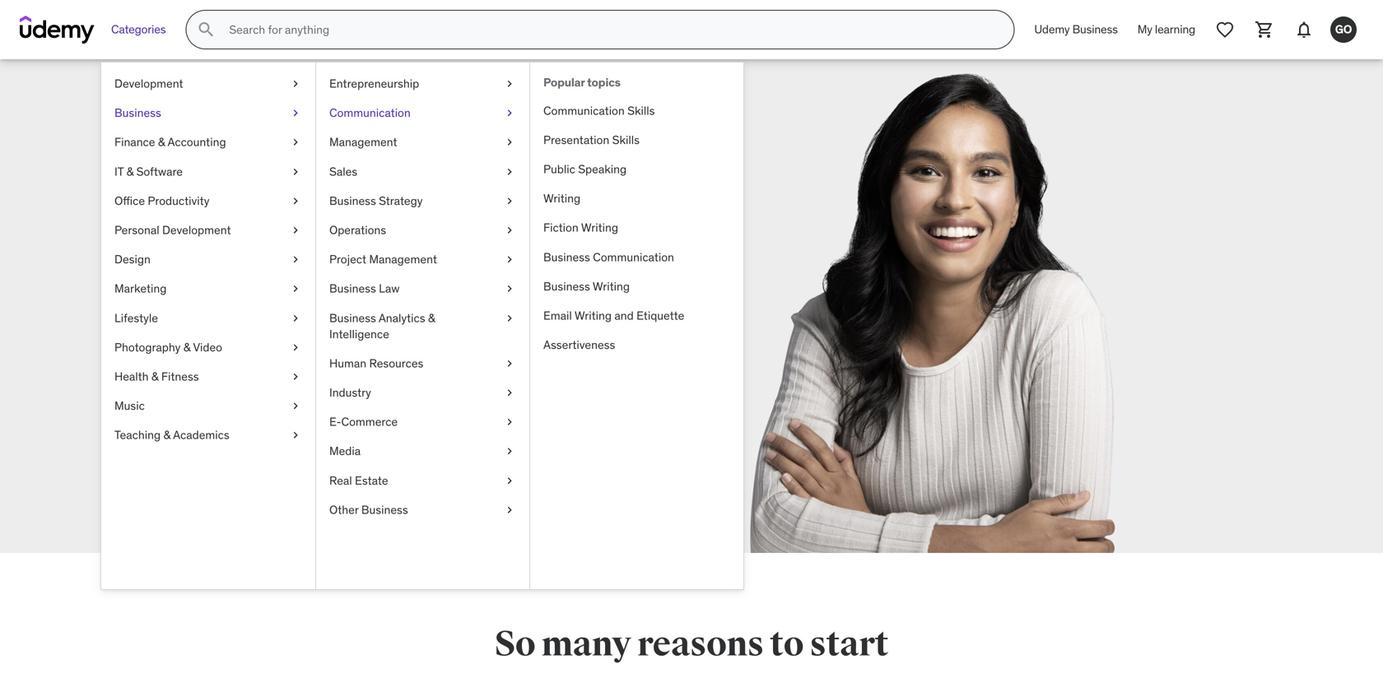 Task type: locate. For each thing, give the bounding box(es) containing it.
communication down popular topics on the left top of page
[[544, 103, 625, 118]]

—
[[228, 330, 241, 349]]

business up finance
[[114, 106, 161, 120]]

business writing link
[[530, 272, 744, 301]]

xsmall image inside lifestyle link
[[289, 310, 302, 326]]

assertiveness
[[544, 338, 616, 353]]

skills up presentation skills link at the top
[[628, 103, 655, 118]]

xsmall image inside management link
[[503, 134, 516, 151]]

human resources
[[329, 356, 424, 371]]

fiction
[[544, 220, 579, 235]]

come teach with us become an instructor and change lives — including your own
[[193, 206, 428, 349]]

email
[[544, 308, 572, 323]]

& right change
[[428, 311, 435, 326]]

business down project
[[329, 281, 376, 296]]

business down fiction
[[544, 250, 590, 265]]

xsmall image for real estate
[[503, 473, 516, 489]]

my learning
[[1138, 22, 1196, 37]]

instructor
[[275, 308, 343, 328]]

submit search image
[[196, 20, 216, 40]]

xsmall image inside 'business strategy' link
[[503, 193, 516, 209]]

operations
[[329, 223, 386, 238]]

xsmall image for entrepreneurship
[[503, 76, 516, 92]]

udemy business link
[[1025, 10, 1128, 49]]

0 vertical spatial skills
[[628, 103, 655, 118]]

presentation skills link
[[530, 126, 744, 155]]

xsmall image inside real estate link
[[503, 473, 516, 489]]

xsmall image for office productivity
[[289, 193, 302, 209]]

xsmall image inside human resources link
[[503, 356, 516, 372]]

xsmall image inside finance & accounting link
[[289, 134, 302, 151]]

topics
[[587, 75, 621, 90]]

xsmall image for business
[[289, 105, 302, 121]]

xsmall image inside business law link
[[503, 281, 516, 297]]

1 horizontal spatial and
[[615, 308, 634, 323]]

xsmall image
[[289, 105, 302, 121], [503, 134, 516, 151], [289, 164, 302, 180], [289, 193, 302, 209], [503, 193, 516, 209], [289, 222, 302, 239], [503, 222, 516, 239], [289, 252, 302, 268], [503, 281, 516, 297], [289, 310, 302, 326], [289, 340, 302, 356], [503, 356, 516, 372], [503, 385, 516, 401], [289, 398, 302, 414], [503, 414, 516, 431], [503, 444, 516, 460], [503, 473, 516, 489]]

industry link
[[316, 379, 530, 408]]

1 vertical spatial skills
[[613, 133, 640, 147]]

xsmall image inside the office productivity link
[[289, 193, 302, 209]]

resources
[[369, 356, 424, 371]]

xsmall image inside the music "link"
[[289, 398, 302, 414]]

1 vertical spatial development
[[162, 223, 231, 238]]

photography & video link
[[101, 333, 315, 362]]

xsmall image for design
[[289, 252, 302, 268]]

business link
[[101, 99, 315, 128]]

business analytics & intelligence link
[[316, 304, 530, 349]]

finance & accounting link
[[101, 128, 315, 157]]

management up sales
[[329, 135, 397, 150]]

communication down the fiction writing link
[[593, 250, 675, 265]]

fiction writing
[[544, 220, 619, 235]]

including
[[245, 330, 309, 349]]

other
[[329, 503, 359, 518]]

communication down entrepreneurship at top
[[329, 106, 411, 120]]

presentation
[[544, 133, 610, 147]]

communication link
[[316, 99, 530, 128]]

& right health
[[151, 369, 159, 384]]

get started link
[[193, 364, 456, 403]]

xsmall image for management
[[503, 134, 516, 151]]

xsmall image inside it & software link
[[289, 164, 302, 180]]

& right it
[[127, 164, 134, 179]]

writing for email
[[575, 308, 612, 323]]

and down business writing link
[[615, 308, 634, 323]]

lifestyle
[[114, 311, 158, 326]]

skills for presentation skills
[[613, 133, 640, 147]]

xsmall image for human resources
[[503, 356, 516, 372]]

fiction writing link
[[530, 213, 744, 243]]

communication for communication skills
[[544, 103, 625, 118]]

and
[[347, 308, 373, 328], [615, 308, 634, 323]]

xsmall image inside entrepreneurship link
[[503, 76, 516, 92]]

and up own
[[347, 308, 373, 328]]

xsmall image
[[289, 76, 302, 92], [503, 76, 516, 92], [503, 105, 516, 121], [289, 134, 302, 151], [503, 164, 516, 180], [503, 252, 516, 268], [289, 281, 302, 297], [503, 310, 516, 326], [289, 369, 302, 385], [289, 428, 302, 444], [503, 502, 516, 519]]

management link
[[316, 128, 530, 157]]

popular
[[544, 75, 585, 90]]

development down "categories" dropdown button
[[114, 76, 183, 91]]

popular topics
[[544, 75, 621, 90]]

xsmall image inside e-commerce link
[[503, 414, 516, 431]]

& for software
[[127, 164, 134, 179]]

xsmall image inside the health & fitness link
[[289, 369, 302, 385]]

email writing and etiquette link
[[530, 301, 744, 331]]

project management link
[[316, 245, 530, 274]]

commerce
[[341, 415, 398, 430]]

& left video
[[183, 340, 191, 355]]

assertiveness link
[[530, 331, 744, 360]]

writing down business communication
[[593, 279, 630, 294]]

0 vertical spatial management
[[329, 135, 397, 150]]

business for business law
[[329, 281, 376, 296]]

xsmall image inside development link
[[289, 76, 302, 92]]

writing down the "business writing"
[[575, 308, 612, 323]]

and inside 'communication' element
[[615, 308, 634, 323]]

writing link
[[530, 184, 744, 213]]

& for academics
[[163, 428, 171, 443]]

email writing and etiquette
[[544, 308, 685, 323]]

xsmall image inside communication link
[[503, 105, 516, 121]]

& right finance
[[158, 135, 165, 150]]

skills down communication skills link
[[613, 133, 640, 147]]

development inside 'link'
[[162, 223, 231, 238]]

my
[[1138, 22, 1153, 37]]

xsmall image inside design link
[[289, 252, 302, 268]]

fitness
[[161, 369, 199, 384]]

& for video
[[183, 340, 191, 355]]

xsmall image for business law
[[503, 281, 516, 297]]

writing up business communication
[[581, 220, 619, 235]]

xsmall image inside operations link
[[503, 222, 516, 239]]

own
[[346, 330, 375, 349]]

xsmall image for lifestyle
[[289, 310, 302, 326]]

skills for communication skills
[[628, 103, 655, 118]]

categories
[[111, 22, 166, 37]]

many
[[542, 624, 631, 666]]

xsmall image inside business link
[[289, 105, 302, 121]]

xsmall image for personal development
[[289, 222, 302, 239]]

xsmall image inside other business link
[[503, 502, 516, 519]]

writing for business
[[593, 279, 630, 294]]

management up law
[[369, 252, 437, 267]]

xsmall image inside media link
[[503, 444, 516, 460]]

go link
[[1325, 10, 1364, 49]]

go
[[1336, 22, 1353, 37]]

business up 'intelligence'
[[329, 311, 376, 326]]

xsmall image inside 'marketing' link
[[289, 281, 302, 297]]

xsmall image inside business analytics & intelligence link
[[503, 310, 516, 326]]

music link
[[101, 392, 315, 421]]

office productivity
[[114, 193, 210, 208]]

started
[[315, 375, 359, 392]]

& right teaching
[[163, 428, 171, 443]]

writing for fiction
[[581, 220, 619, 235]]

0 horizontal spatial and
[[347, 308, 373, 328]]

business down the estate
[[362, 503, 408, 518]]

xsmall image inside "personal development" 'link'
[[289, 222, 302, 239]]

business inside business analytics & intelligence
[[329, 311, 376, 326]]

xsmall image inside 'industry' link
[[503, 385, 516, 401]]

management
[[329, 135, 397, 150], [369, 252, 437, 267]]

categories button
[[101, 10, 176, 49]]

project management
[[329, 252, 437, 267]]

media link
[[316, 437, 530, 466]]

notifications image
[[1295, 20, 1315, 40]]

xsmall image inside 'sales' link
[[503, 164, 516, 180]]

marketing link
[[101, 274, 315, 304]]

sales
[[329, 164, 358, 179]]

photography & video
[[114, 340, 222, 355]]

xsmall image for teaching & academics
[[289, 428, 302, 444]]

operations link
[[316, 216, 530, 245]]

public
[[544, 162, 576, 177]]

entrepreneurship link
[[316, 69, 530, 99]]

us
[[288, 252, 332, 303]]

xsmall image inside teaching & academics link
[[289, 428, 302, 444]]

accounting
[[168, 135, 226, 150]]

xsmall image for business analytics & intelligence
[[503, 310, 516, 326]]

xsmall image for photography & video
[[289, 340, 302, 356]]

e-
[[329, 415, 341, 430]]

development
[[114, 76, 183, 91], [162, 223, 231, 238]]

development down the office productivity link at the left of page
[[162, 223, 231, 238]]

business up operations
[[329, 193, 376, 208]]

law
[[379, 281, 400, 296]]

xsmall image inside the "project management" link
[[503, 252, 516, 268]]

business right udemy
[[1073, 22, 1118, 37]]

it & software link
[[101, 157, 315, 186]]

business up "email"
[[544, 279, 590, 294]]

xsmall image for finance & accounting
[[289, 134, 302, 151]]

xsmall image inside photography & video link
[[289, 340, 302, 356]]

teaching & academics link
[[101, 421, 315, 450]]

xsmall image for development
[[289, 76, 302, 92]]

business
[[1073, 22, 1118, 37], [114, 106, 161, 120], [329, 193, 376, 208], [544, 250, 590, 265], [544, 279, 590, 294], [329, 281, 376, 296], [329, 311, 376, 326], [362, 503, 408, 518]]



Task type: vqa. For each thing, say whether or not it's contained in the screenshot.
SAP inside the sap simplified for absolute beginners
no



Task type: describe. For each thing, give the bounding box(es) containing it.
udemy
[[1035, 22, 1070, 37]]

xsmall image for sales
[[503, 164, 516, 180]]

xsmall image for it & software
[[289, 164, 302, 180]]

music
[[114, 399, 145, 414]]

business for business communication
[[544, 250, 590, 265]]

etiquette
[[637, 308, 685, 323]]

0 vertical spatial development
[[114, 76, 183, 91]]

Search for anything text field
[[226, 16, 995, 44]]

software
[[136, 164, 183, 179]]

udemy image
[[20, 16, 95, 44]]

xsmall image for other business
[[503, 502, 516, 519]]

writing up fiction
[[544, 191, 581, 206]]

xsmall image for industry
[[503, 385, 516, 401]]

analytics
[[379, 311, 425, 326]]

with
[[193, 252, 280, 303]]

reasons
[[638, 624, 764, 666]]

to
[[770, 624, 804, 666]]

business writing
[[544, 279, 630, 294]]

business for business analytics & intelligence
[[329, 311, 376, 326]]

xsmall image for e-commerce
[[503, 414, 516, 431]]

other business link
[[316, 496, 530, 525]]

shopping cart with 0 items image
[[1255, 20, 1275, 40]]

business analytics & intelligence
[[329, 311, 435, 342]]

health & fitness link
[[101, 362, 315, 392]]

an
[[255, 308, 272, 328]]

finance
[[114, 135, 155, 150]]

real
[[329, 473, 352, 488]]

it & software
[[114, 164, 183, 179]]

speaking
[[578, 162, 627, 177]]

business law link
[[316, 274, 530, 304]]

communication for communication
[[329, 106, 411, 120]]

business law
[[329, 281, 400, 296]]

teaching & academics
[[114, 428, 230, 443]]

media
[[329, 444, 361, 459]]

health
[[114, 369, 149, 384]]

xsmall image for communication
[[503, 105, 516, 121]]

udemy business
[[1035, 22, 1118, 37]]

business for business strategy
[[329, 193, 376, 208]]

lifestyle link
[[101, 304, 315, 333]]

& for accounting
[[158, 135, 165, 150]]

business communication
[[544, 250, 675, 265]]

& for fitness
[[151, 369, 159, 384]]

personal
[[114, 223, 159, 238]]

marketing
[[114, 281, 167, 296]]

productivity
[[148, 193, 210, 208]]

your
[[313, 330, 343, 349]]

real estate
[[329, 473, 388, 488]]

estate
[[355, 473, 388, 488]]

change
[[377, 308, 428, 328]]

business communication link
[[530, 243, 744, 272]]

it
[[114, 164, 124, 179]]

lives
[[193, 330, 224, 349]]

design link
[[101, 245, 315, 274]]

office productivity link
[[101, 186, 315, 216]]

communication skills
[[544, 103, 655, 118]]

other business
[[329, 503, 408, 518]]

so many reasons to start
[[495, 624, 889, 666]]

xsmall image for marketing
[[289, 281, 302, 297]]

so
[[495, 624, 536, 666]]

project
[[329, 252, 367, 267]]

business strategy
[[329, 193, 423, 208]]

xsmall image for health & fitness
[[289, 369, 302, 385]]

teaching
[[114, 428, 161, 443]]

design
[[114, 252, 151, 267]]

video
[[193, 340, 222, 355]]

wishlist image
[[1216, 20, 1236, 40]]

get started
[[290, 375, 359, 392]]

communication element
[[530, 63, 744, 590]]

xsmall image for operations
[[503, 222, 516, 239]]

& inside business analytics & intelligence
[[428, 311, 435, 326]]

personal development
[[114, 223, 231, 238]]

public speaking
[[544, 162, 627, 177]]

xsmall image for business strategy
[[503, 193, 516, 209]]

human resources link
[[316, 349, 530, 379]]

communication skills link
[[530, 96, 744, 126]]

start
[[810, 624, 889, 666]]

become
[[193, 308, 251, 328]]

my learning link
[[1128, 10, 1206, 49]]

xsmall image for media
[[503, 444, 516, 460]]

development link
[[101, 69, 315, 99]]

real estate link
[[316, 466, 530, 496]]

business for business
[[114, 106, 161, 120]]

xsmall image for music
[[289, 398, 302, 414]]

entrepreneurship
[[329, 76, 419, 91]]

strategy
[[379, 193, 423, 208]]

come
[[193, 206, 306, 258]]

get
[[290, 375, 312, 392]]

and inside come teach with us become an instructor and change lives — including your own
[[347, 308, 373, 328]]

xsmall image for project management
[[503, 252, 516, 268]]

intelligence
[[329, 327, 389, 342]]

business for business writing
[[544, 279, 590, 294]]

public speaking link
[[530, 155, 744, 184]]

e-commerce
[[329, 415, 398, 430]]

1 vertical spatial management
[[369, 252, 437, 267]]

e-commerce link
[[316, 408, 530, 437]]

health & fitness
[[114, 369, 199, 384]]



